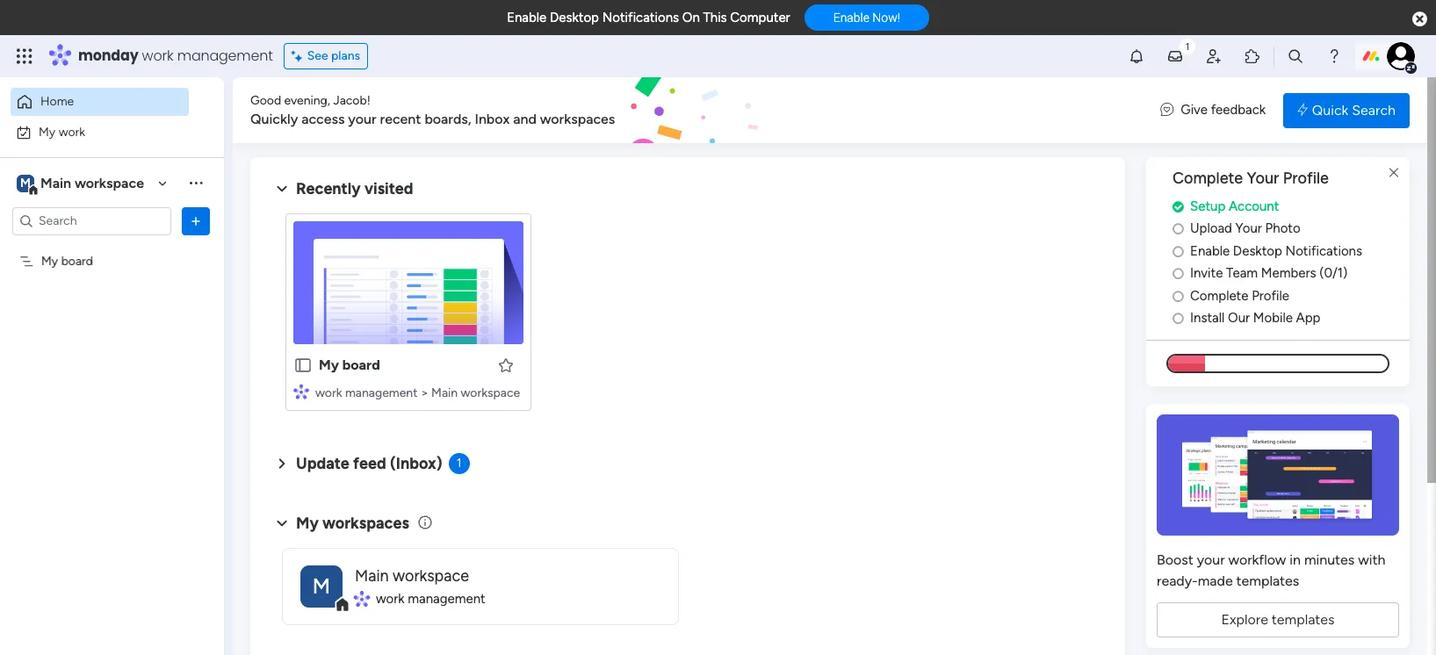 Task type: vqa. For each thing, say whether or not it's contained in the screenshot.
Photo
yes



Task type: locate. For each thing, give the bounding box(es) containing it.
update feed (inbox)
[[296, 454, 442, 473]]

0 horizontal spatial main
[[40, 174, 71, 191]]

open update feed (inbox) image
[[271, 453, 293, 474]]

(0/1)
[[1320, 266, 1348, 281]]

main workspace up search in workspace field
[[40, 174, 144, 191]]

0 vertical spatial management
[[177, 46, 273, 66]]

plans
[[331, 48, 360, 63]]

circle o image inside "enable desktop notifications" link
[[1173, 245, 1184, 258]]

m inside workspace icon
[[313, 573, 330, 599]]

my inside button
[[39, 124, 56, 139]]

1 horizontal spatial main
[[355, 566, 389, 586]]

0 vertical spatial your
[[348, 111, 377, 127]]

1 vertical spatial m
[[313, 573, 330, 599]]

m
[[20, 175, 31, 190], [313, 573, 330, 599]]

your down jacob!
[[348, 111, 377, 127]]

board right public board icon
[[342, 357, 380, 373]]

Search in workspace field
[[37, 211, 147, 231]]

my board
[[41, 253, 93, 268], [319, 357, 380, 373]]

1 vertical spatial notifications
[[1286, 243, 1362, 259]]

board
[[61, 253, 93, 268], [342, 357, 380, 373]]

install
[[1190, 310, 1225, 326]]

board down search in workspace field
[[61, 253, 93, 268]]

home button
[[11, 88, 189, 116]]

3 circle o image from the top
[[1173, 290, 1184, 303]]

0 vertical spatial circle o image
[[1173, 223, 1184, 236]]

your
[[348, 111, 377, 127], [1197, 551, 1225, 568]]

1 vertical spatial desktop
[[1233, 243, 1282, 259]]

0 vertical spatial main
[[40, 174, 71, 191]]

1 horizontal spatial m
[[313, 573, 330, 599]]

minutes
[[1304, 551, 1355, 568]]

complete
[[1173, 169, 1243, 188], [1190, 288, 1249, 304]]

0 horizontal spatial desktop
[[550, 10, 599, 25]]

my inside list box
[[41, 253, 58, 268]]

circle o image left complete profile
[[1173, 290, 1184, 303]]

1 vertical spatial circle o image
[[1173, 267, 1184, 280]]

help image
[[1326, 47, 1343, 65]]

upload
[[1190, 221, 1232, 237]]

circle o image down 'check circle' icon
[[1173, 245, 1184, 258]]

(inbox)
[[390, 454, 442, 473]]

1 horizontal spatial notifications
[[1286, 243, 1362, 259]]

close my workspaces image
[[271, 513, 293, 534]]

my board inside list box
[[41, 253, 93, 268]]

0 vertical spatial templates
[[1237, 573, 1299, 589]]

1 vertical spatial my board
[[319, 357, 380, 373]]

complete up setup
[[1173, 169, 1243, 188]]

workspace
[[75, 174, 144, 191], [461, 386, 520, 401], [393, 566, 469, 586]]

workspace up search in workspace field
[[75, 174, 144, 191]]

notifications for enable desktop notifications
[[1286, 243, 1362, 259]]

home
[[40, 94, 74, 109]]

circle o image inside 'complete profile' link
[[1173, 290, 1184, 303]]

main right >
[[431, 386, 458, 401]]

complete inside 'complete profile' link
[[1190, 288, 1249, 304]]

0 horizontal spatial workspaces
[[322, 514, 409, 533]]

work right workspace icon
[[376, 591, 405, 607]]

main workspace up work management
[[355, 566, 469, 586]]

1 vertical spatial workspace
[[461, 386, 520, 401]]

options image
[[187, 212, 205, 230]]

notifications image
[[1128, 47, 1146, 65]]

1 circle o image from the top
[[1173, 223, 1184, 236]]

workspace selection element
[[17, 173, 147, 195]]

main
[[40, 174, 71, 191], [431, 386, 458, 401], [355, 566, 389, 586]]

jacob!
[[333, 93, 371, 108]]

2 vertical spatial workspace
[[393, 566, 469, 586]]

circle o image
[[1173, 245, 1184, 258], [1173, 312, 1184, 325]]

ready-
[[1157, 573, 1198, 589]]

recent
[[380, 111, 421, 127]]

enable for enable desktop notifications
[[1190, 243, 1230, 259]]

monday
[[78, 46, 138, 66]]

circle o image down 'check circle' icon
[[1173, 223, 1184, 236]]

0 horizontal spatial enable
[[507, 10, 547, 25]]

profile down invite team members (0/1)
[[1252, 288, 1290, 304]]

enable now!
[[833, 11, 900, 25]]

1 circle o image from the top
[[1173, 245, 1184, 258]]

0 horizontal spatial m
[[20, 175, 31, 190]]

public board image
[[293, 356, 313, 375]]

2 horizontal spatial main
[[431, 386, 458, 401]]

workspaces
[[540, 111, 615, 127], [322, 514, 409, 533]]

boost your workflow in minutes with ready-made templates
[[1157, 551, 1386, 589]]

circle o image inside invite team members (0/1) link
[[1173, 267, 1184, 280]]

notifications up '(0/1)'
[[1286, 243, 1362, 259]]

templates inside boost your workflow in minutes with ready-made templates
[[1237, 573, 1299, 589]]

2 circle o image from the top
[[1173, 312, 1184, 325]]

circle o image inside install our mobile app link
[[1173, 312, 1184, 325]]

setup account
[[1190, 198, 1279, 214]]

management for work management > main workspace
[[345, 386, 418, 401]]

my down search in workspace field
[[41, 253, 58, 268]]

enable
[[507, 10, 547, 25], [833, 11, 870, 25], [1190, 243, 1230, 259]]

explore
[[1221, 611, 1268, 628]]

1 horizontal spatial enable
[[833, 11, 870, 25]]

profile inside 'complete profile' link
[[1252, 288, 1290, 304]]

my right public board icon
[[319, 357, 339, 373]]

1 horizontal spatial desktop
[[1233, 243, 1282, 259]]

complete for complete profile
[[1190, 288, 1249, 304]]

0 vertical spatial notifications
[[602, 10, 679, 25]]

1 horizontal spatial workspaces
[[540, 111, 615, 127]]

invite
[[1190, 266, 1223, 281]]

my
[[39, 124, 56, 139], [41, 253, 58, 268], [319, 357, 339, 373], [296, 514, 319, 533]]

monday work management
[[78, 46, 273, 66]]

circle o image inside the upload your photo link
[[1173, 223, 1184, 236]]

templates
[[1237, 573, 1299, 589], [1272, 611, 1335, 628]]

board inside list box
[[61, 253, 93, 268]]

your for upload
[[1236, 221, 1262, 237]]

templates right explore
[[1272, 611, 1335, 628]]

visited
[[364, 179, 413, 199]]

complete profile link
[[1173, 286, 1410, 306]]

enable desktop notifications link
[[1173, 241, 1410, 261]]

with
[[1358, 551, 1386, 568]]

circle o image for invite
[[1173, 267, 1184, 280]]

notifications
[[602, 10, 679, 25], [1286, 243, 1362, 259]]

your down account
[[1236, 221, 1262, 237]]

your inside good evening, jacob! quickly access your recent boards, inbox and workspaces
[[348, 111, 377, 127]]

1 vertical spatial complete
[[1190, 288, 1249, 304]]

search everything image
[[1287, 47, 1305, 65]]

1 horizontal spatial your
[[1197, 551, 1225, 568]]

desktop
[[550, 10, 599, 25], [1233, 243, 1282, 259]]

recently
[[296, 179, 361, 199]]

0 vertical spatial board
[[61, 253, 93, 268]]

explore templates button
[[1157, 602, 1399, 638]]

1 vertical spatial your
[[1236, 221, 1262, 237]]

1 vertical spatial templates
[[1272, 611, 1335, 628]]

your up made at the bottom right of page
[[1197, 551, 1225, 568]]

invite team members (0/1)
[[1190, 266, 1348, 281]]

0 vertical spatial your
[[1247, 169, 1279, 188]]

notifications left on
[[602, 10, 679, 25]]

0 vertical spatial m
[[20, 175, 31, 190]]

my board right public board icon
[[319, 357, 380, 373]]

profile up setup account link
[[1283, 169, 1329, 188]]

quick search
[[1312, 101, 1396, 118]]

0 horizontal spatial my board
[[41, 253, 93, 268]]

this
[[703, 10, 727, 25]]

your
[[1247, 169, 1279, 188], [1236, 221, 1262, 237]]

0 vertical spatial my board
[[41, 253, 93, 268]]

my board down search in workspace field
[[41, 253, 93, 268]]

app
[[1296, 310, 1321, 326]]

0 vertical spatial desktop
[[550, 10, 599, 25]]

0 horizontal spatial main workspace
[[40, 174, 144, 191]]

m inside workspace image
[[20, 175, 31, 190]]

option
[[0, 245, 224, 249]]

invite team members (0/1) link
[[1173, 264, 1410, 284]]

notifications for enable desktop notifications on this computer
[[602, 10, 679, 25]]

workspaces inside good evening, jacob! quickly access your recent boards, inbox and workspaces
[[540, 111, 615, 127]]

2 vertical spatial main
[[355, 566, 389, 586]]

0 vertical spatial workspace
[[75, 174, 144, 191]]

work right 'monday'
[[142, 46, 174, 66]]

1 vertical spatial profile
[[1252, 288, 1290, 304]]

workspace down "add to favorites" 'icon'
[[461, 386, 520, 401]]

1 vertical spatial your
[[1197, 551, 1225, 568]]

install our mobile app
[[1190, 310, 1321, 326]]

quickly
[[250, 111, 298, 127]]

install our mobile app link
[[1173, 309, 1410, 328]]

0 horizontal spatial your
[[348, 111, 377, 127]]

workspaces down update feed (inbox)
[[322, 514, 409, 533]]

enable inside button
[[833, 11, 870, 25]]

your up account
[[1247, 169, 1279, 188]]

workspace up work management
[[393, 566, 469, 586]]

quick search button
[[1284, 93, 1410, 128]]

circle o image for upload
[[1173, 223, 1184, 236]]

2 horizontal spatial enable
[[1190, 243, 1230, 259]]

complete up install at the top right of page
[[1190, 288, 1249, 304]]

0 vertical spatial circle o image
[[1173, 245, 1184, 258]]

0 vertical spatial complete
[[1173, 169, 1243, 188]]

main workspace
[[40, 174, 144, 191], [355, 566, 469, 586]]

work
[[142, 46, 174, 66], [59, 124, 85, 139], [315, 386, 342, 401], [376, 591, 405, 607]]

0 vertical spatial workspaces
[[540, 111, 615, 127]]

management
[[177, 46, 273, 66], [345, 386, 418, 401], [408, 591, 486, 607]]

workspace inside "element"
[[75, 174, 144, 191]]

circle o image left install at the top right of page
[[1173, 312, 1184, 325]]

made
[[1198, 573, 1233, 589]]

1 image
[[1180, 36, 1196, 56]]

1 vertical spatial workspaces
[[322, 514, 409, 533]]

main right workspace image
[[40, 174, 71, 191]]

enable for enable now!
[[833, 11, 870, 25]]

0 horizontal spatial board
[[61, 253, 93, 268]]

give feedback
[[1181, 102, 1266, 118]]

1 horizontal spatial main workspace
[[355, 566, 469, 586]]

1 vertical spatial board
[[342, 357, 380, 373]]

main workspace inside 'workspace selection' "element"
[[40, 174, 144, 191]]

workspace image
[[17, 173, 34, 193]]

0 vertical spatial main workspace
[[40, 174, 144, 191]]

1 vertical spatial management
[[345, 386, 418, 401]]

workspaces right and in the left of the page
[[540, 111, 615, 127]]

inbox
[[475, 111, 510, 127]]

your inside boost your workflow in minutes with ready-made templates
[[1197, 551, 1225, 568]]

setup account link
[[1173, 197, 1410, 216]]

my down home
[[39, 124, 56, 139]]

in
[[1290, 551, 1301, 568]]

0 horizontal spatial notifications
[[602, 10, 679, 25]]

work inside button
[[59, 124, 85, 139]]

1
[[457, 456, 462, 471]]

templates down workflow
[[1237, 573, 1299, 589]]

management for work management
[[408, 591, 486, 607]]

setup
[[1190, 198, 1226, 214]]

2 vertical spatial management
[[408, 591, 486, 607]]

enable desktop notifications on this computer
[[507, 10, 790, 25]]

circle o image
[[1173, 223, 1184, 236], [1173, 267, 1184, 280], [1173, 290, 1184, 303]]

1 vertical spatial circle o image
[[1173, 312, 1184, 325]]

work down home
[[59, 124, 85, 139]]

2 vertical spatial circle o image
[[1173, 290, 1184, 303]]

1 vertical spatial main workspace
[[355, 566, 469, 586]]

complete for complete your profile
[[1173, 169, 1243, 188]]

desktop for enable desktop notifications on this computer
[[550, 10, 599, 25]]

2 circle o image from the top
[[1173, 267, 1184, 280]]

circle o image left invite
[[1173, 267, 1184, 280]]

main right workspace icon
[[355, 566, 389, 586]]

profile
[[1283, 169, 1329, 188], [1252, 288, 1290, 304]]

main inside 'workspace selection' "element"
[[40, 174, 71, 191]]

dapulse close image
[[1413, 11, 1428, 28]]



Task type: describe. For each thing, give the bounding box(es) containing it.
v2 bolt switch image
[[1298, 101, 1308, 120]]

my board list box
[[0, 242, 224, 513]]

1 horizontal spatial board
[[342, 357, 380, 373]]

complete profile
[[1190, 288, 1290, 304]]

inbox image
[[1167, 47, 1184, 65]]

upload your photo link
[[1173, 219, 1410, 239]]

boost
[[1157, 551, 1194, 568]]

v2 user feedback image
[[1161, 100, 1174, 120]]

good evening, jacob! quickly access your recent boards, inbox and workspaces
[[250, 93, 615, 127]]

select product image
[[16, 47, 33, 65]]

workspace image
[[300, 565, 343, 607]]

and
[[513, 111, 537, 127]]

invite members image
[[1205, 47, 1223, 65]]

members
[[1261, 266, 1316, 281]]

on
[[682, 10, 700, 25]]

check circle image
[[1173, 200, 1184, 213]]

circle o image for install
[[1173, 312, 1184, 325]]

feed
[[353, 454, 386, 473]]

your for complete
[[1247, 169, 1279, 188]]

enable desktop notifications
[[1190, 243, 1362, 259]]

workspace options image
[[187, 174, 205, 192]]

templates inside button
[[1272, 611, 1335, 628]]

good
[[250, 93, 281, 108]]

circle o image for enable
[[1173, 245, 1184, 258]]

photo
[[1266, 221, 1301, 237]]

now!
[[873, 11, 900, 25]]

apps image
[[1244, 47, 1261, 65]]

0 vertical spatial profile
[[1283, 169, 1329, 188]]

my right close my workspaces icon
[[296, 514, 319, 533]]

upload your photo
[[1190, 221, 1301, 237]]

close recently visited image
[[271, 178, 293, 199]]

enable for enable desktop notifications on this computer
[[507, 10, 547, 25]]

add to favorites image
[[497, 356, 515, 374]]

account
[[1229, 198, 1279, 214]]

1 horizontal spatial my board
[[319, 357, 380, 373]]

evening,
[[284, 93, 330, 108]]

quick
[[1312, 101, 1349, 118]]

jacob simon image
[[1387, 42, 1415, 70]]

complete your profile
[[1173, 169, 1329, 188]]

dapulse x slim image
[[1384, 163, 1405, 184]]

search
[[1352, 101, 1396, 118]]

my work button
[[11, 118, 189, 146]]

work up update
[[315, 386, 342, 401]]

work management
[[376, 591, 486, 607]]

give
[[1181, 102, 1208, 118]]

explore templates
[[1221, 611, 1335, 628]]

our
[[1228, 310, 1250, 326]]

templates image image
[[1162, 414, 1394, 536]]

see plans button
[[283, 43, 368, 69]]

m for workspace icon
[[313, 573, 330, 599]]

mobile
[[1253, 310, 1293, 326]]

feedback
[[1211, 102, 1266, 118]]

recently visited
[[296, 179, 413, 199]]

1 vertical spatial main
[[431, 386, 458, 401]]

my workspaces
[[296, 514, 409, 533]]

desktop for enable desktop notifications
[[1233, 243, 1282, 259]]

work management > main workspace
[[315, 386, 520, 401]]

boards,
[[425, 111, 471, 127]]

access
[[301, 111, 345, 127]]

>
[[421, 386, 428, 401]]

my work
[[39, 124, 85, 139]]

computer
[[730, 10, 790, 25]]

m for workspace image
[[20, 175, 31, 190]]

workflow
[[1229, 551, 1286, 568]]

enable now! button
[[804, 5, 929, 31]]

see
[[307, 48, 328, 63]]

update
[[296, 454, 349, 473]]

see plans
[[307, 48, 360, 63]]

team
[[1226, 266, 1258, 281]]

circle o image for complete
[[1173, 290, 1184, 303]]



